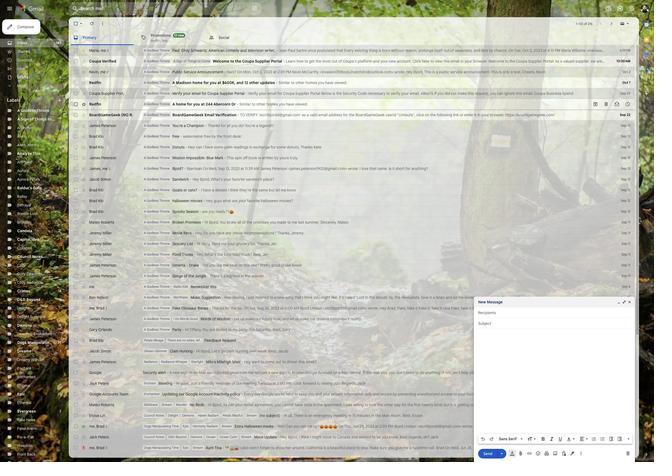Task type: locate. For each thing, give the bounding box(es) containing it.
way
[[394, 403, 401, 408]]

let down 6:00
[[290, 317, 294, 322]]

1 vertical spatial what
[[475, 295, 483, 300]]

0 vertical spatial there
[[168, 339, 176, 343]]

, for a godless throne fake dinosaur bones - thanks for the tip. on sat, aug 26, 2023 at 6:00 am bjord umlaut <sicritbjordd@gmail.com> wrote: hey brad, fake, fake it fake it, fake it now fake, fake it fake it, fake it now the narrative of
[[94, 306, 95, 311]]

1 horizontal spatial eloise
[[412, 413, 423, 418]]

redfin down coupa supplier port.
[[89, 102, 101, 107]]

manipulating
[[27, 340, 51, 345], [152, 425, 171, 429], [152, 446, 171, 450]]

4 brad klo from the top
[[89, 199, 104, 203]]

insert photo image
[[553, 451, 558, 456]]

james for words of wisdom - let us make our future now, and let us make our dreams tomorrow's reality.
[[89, 317, 100, 322]]

discard draft ‪(⌘⇧d)‬ image
[[626, 451, 631, 456]]

email up service
[[451, 59, 460, 64]]

0 vertical spatial manipulating
[[27, 340, 51, 345]]

brad, down woods'
[[388, 306, 397, 311]]

3 jeremy miller from the top
[[89, 252, 112, 257]]

viewed.
[[335, 80, 347, 85], [295, 102, 308, 107]]

1 29 from the top
[[627, 91, 631, 95]]

2 redfin from the top
[[89, 102, 101, 107]]

throne inside the a godless throne spooky season
[[159, 210, 170, 214]]

5 29 from the top
[[627, 328, 631, 332]]

legend!!!
[[259, 123, 274, 128]]

throne for donuts
[[159, 145, 170, 149]]

at left 2:39
[[273, 70, 277, 74]]

2 horizontal spatial some
[[547, 424, 556, 429]]

on up you.
[[333, 371, 338, 375]]

aug for aunt tina
[[622, 446, 628, 450]]

more formatting options image
[[626, 437, 632, 442]]

umlaut up dreams
[[310, 306, 322, 311]]

1 redfin from the top
[[89, 80, 101, 85]]

dreamy wander
[[17, 358, 44, 362]]

2023 right '28,'
[[474, 446, 482, 451]]

bjord?
[[172, 166, 183, 171]]

enchant for enchant
[[17, 366, 31, 371]]

radiance whisper
[[161, 360, 188, 364]]

throne inside the "a godless throne free - watermelon free by the front desk!"
[[159, 134, 170, 138]]

2 inside maria , me 2
[[107, 48, 109, 53]]

0 vertical spatial brad,
[[388, 306, 397, 311]]

1 for capital idea
[[60, 238, 61, 242]]

- left 🛣 "icon"
[[222, 446, 225, 451]]

move
[[323, 435, 332, 440]]

18 row from the top
[[69, 228, 635, 239]]

homes up the 'sicritbjordd@gmail.com'
[[267, 102, 278, 107]]

send inside button
[[484, 452, 493, 456]]

1 horizontal spatial verify
[[248, 91, 258, 96]]

2 inside kevin , me 2
[[107, 70, 108, 74]]

email right valid
[[319, 113, 328, 117]]

d&d inside the labels navigation
[[17, 297, 26, 302]]

godless for boardgamegeek email verification
[[147, 113, 159, 117]]

bulleted list ‪(⌘⇧8)‬ image
[[600, 437, 606, 442]]

1 vertical spatial redfin
[[89, 102, 101, 107]]

2 james peterson from the top
[[89, 156, 116, 160]]

<sicritbjordd@gmail.com> up eh?
[[418, 424, 462, 429]]

you left do!
[[232, 123, 238, 128]]

cozy dewdrop link
[[17, 272, 42, 276]]

aug 29 for words of wisdom - let us make our future now, and let us make our dreams tomorrow's reality.
[[621, 317, 631, 321]]

2 miller from the top
[[103, 242, 112, 246]]

we
[[591, 59, 596, 64]]

godless inside a godless throne a madison home for you at $600k, and 12 other updates - similar to other homes you have viewed. ‌ ‌ ‌ ‌ ‌ ‌ ‌ ‌ ‌ ‌ ‌ ‌ ‌ ‌ ‌ ‌ ‌ ‌ ‌ ‌ ‌ ‌ ‌ ‌ ‌ ‌ ‌ ‌ ‌ ‌ ‌ ‌ ‌ ‌ ‌ ‌ ‌ ‌ ‌ ‌ ‌ ‌ ‌ ‌ ‌ ‌ ‌ ‌ ‌ ‌ ‌ ‌ ‌ ‌ ‌ ‌ ‌ ‌ ‌ ‌ ‌ ‌ ‌ ‌ ‌ ‌ ‌ ‌ ‌ ‌ ‌ ‌ ‌ ‌ ‌ ‌ ‌ ‌ ‌ ‌ ‌
[[147, 81, 159, 85]]

toggle confidential mode image
[[562, 451, 567, 456]]

mirage
[[154, 339, 164, 343]]

primary tab
[[69, 30, 136, 45]]

12 for hey guys what are your favorite halloween movies?
[[628, 199, 631, 203]]

wisdom
[[217, 317, 230, 322]]

1 vertical spatial that
[[370, 166, 377, 171]]

2 horizontal spatial kevin
[[537, 70, 546, 74]]

breeze
[[17, 211, 29, 216]]

delight sunshine
[[17, 315, 46, 319]]

0 vertical spatial secure
[[477, 371, 489, 375]]

5 james peterson from the top
[[89, 317, 116, 322]]

2 inside the 'me , jack 2'
[[105, 457, 107, 461]]

godless inside a godless throne bjord? - bjørdsøn on wed, sep 13, 2023 at 11:39 am james peterson <james.peterson1902@gmail.com> wrote: i love that name. is it short for anything?
[[147, 167, 159, 171]]

dewdrop
[[27, 272, 42, 276], [17, 332, 33, 337]]

1 cozy from the top
[[17, 263, 26, 268]]

29 row from the top
[[69, 346, 635, 357]]

0 horizontal spatial jer
[[263, 252, 268, 257]]

your right enter
[[482, 113, 489, 117]]

2 21 from the top
[[58, 255, 61, 259]]

thanks, for jeremy
[[277, 231, 291, 236]]

0 horizontal spatial portal
[[235, 91, 245, 96]]

necessary
[[368, 91, 386, 96]]

0 vertical spatial viewed.
[[335, 80, 347, 85]]

row
[[69, 45, 635, 56], [69, 56, 635, 67], [69, 67, 635, 77], [69, 77, 635, 88], [69, 88, 635, 99], [69, 99, 635, 110], [69, 110, 635, 120], [69, 120, 635, 131], [69, 131, 635, 142], [69, 142, 635, 153], [69, 153, 635, 163], [69, 163, 635, 174], [69, 174, 635, 185], [69, 185, 635, 196], [69, 196, 635, 206], [69, 206, 635, 217], [69, 217, 635, 228], [69, 228, 635, 239], [69, 239, 635, 249], [69, 249, 635, 260], [69, 260, 635, 271], [69, 271, 635, 282], [69, 282, 635, 292], [69, 292, 635, 303], [69, 303, 635, 314], [69, 314, 635, 325], [69, 325, 635, 335], [69, 335, 635, 346], [69, 346, 635, 357], [69, 357, 635, 368], [69, 368, 635, 378], [69, 378, 635, 389], [69, 389, 635, 400], [69, 400, 635, 411], [69, 411, 635, 421], [69, 421, 635, 432], [69, 432, 635, 443], [69, 443, 635, 454], [69, 454, 655, 462]]

4 29 from the top
[[627, 317, 631, 321]]

don't
[[396, 371, 405, 375]]

delight
[[17, 306, 29, 311], [17, 315, 29, 319], [168, 414, 178, 418]]

row containing james
[[69, 163, 635, 174]]

godless inside a godless throne verify your email for coupa supplier portal - verify your email for coupa supplier portal below is the security code necessary to verify your email. 686676 if you did not make this request, you can ignore this email. coupa business spend
[[147, 91, 159, 95]]

1 11 from the top
[[628, 220, 631, 224]]

- right the 'birds'
[[205, 403, 207, 408]]

main content
[[69, 17, 655, 462]]

1 vertical spatial come
[[52, 117, 63, 122]]

1 vertical spatial thanks
[[301, 145, 313, 150]]

the left the best
[[218, 252, 223, 257]]

list
[[187, 242, 193, 246]]

throne inside a godless throne a madison home for you at $600k, and 12 other updates - similar to other homes you have viewed. ‌ ‌ ‌ ‌ ‌ ‌ ‌ ‌ ‌ ‌ ‌ ‌ ‌ ‌ ‌ ‌ ‌ ‌ ‌ ‌ ‌ ‌ ‌ ‌ ‌ ‌ ‌ ‌ ‌ ‌ ‌ ‌ ‌ ‌ ‌ ‌ ‌ ‌ ‌ ‌ ‌ ‌ ‌ ‌ ‌ ‌ ‌ ‌ ‌ ‌ ‌ ‌ ‌ ‌ ‌ ‌ ‌ ‌ ‌ ‌ ‌ ‌ ‌ ‌ ‌ ‌ ‌ ‌ ‌ ‌ ‌ ‌ ‌ ‌ ‌ ‌ ‌ ‌ ‌ ‌ ‌
[[159, 81, 170, 85]]

throne inside a godless throne sandwich - hey bjord, what's your favorite sandwich place?
[[159, 177, 170, 181]]

more image
[[100, 21, 105, 26]]

loosie
[[292, 263, 302, 268]]

2 vertical spatial d&d beyond
[[158, 457, 177, 461]]

1 horizontal spatial tue,
[[515, 48, 522, 53]]

that right song
[[295, 295, 302, 300]]

1 me , brad 2 from the top
[[89, 306, 107, 311]]

5 brad klo from the top
[[89, 209, 104, 214]]

1 vertical spatial beyond
[[176, 435, 187, 439]]

miller for food
[[103, 252, 112, 257]]

enchanted updating our google account inactivity policy - every day google works hard to keep you and your private information safe and secure by preventing unauthorized access to your google account with our built-in security protections. and keeping you
[[144, 392, 587, 397]]

7 row from the top
[[69, 110, 635, 120]]

best, right week!
[[269, 349, 277, 354]]

🎃 image down (no subject) - hi all, there is an emergency meeting in 15 minutes in the main room. best, eloise
[[333, 425, 338, 429]]

2 aug 29 from the top
[[621, 306, 631, 310]]

sign inside the labels navigation
[[21, 117, 29, 122]]

council for eloise lin
[[144, 414, 155, 418]]

there's
[[210, 274, 223, 279]]

godless for omerta - drake
[[147, 263, 159, 267]]

enchant for enchant meeting - hi guys, just a friendly reminder of our meeting tuesday at 2:00 pm. look forward to seeing you. regards, jack
[[144, 382, 156, 386]]

at left 6:00
[[280, 306, 284, 311]]

0 horizontal spatial thanks,
[[257, 242, 270, 246]]

dogs for aunt tina
[[144, 446, 152, 450]]

they're
[[239, 188, 251, 193]]

1 vertical spatial might
[[312, 435, 322, 440]]

🎃 image
[[324, 425, 329, 429], [333, 425, 338, 429]]

0 horizontal spatial do
[[175, 317, 179, 321]]

godless inside the a godless throne mission impossible: blue mark - this spin off book is written by yours truly.
[[147, 156, 159, 160]]

notes for eloise lin
[[156, 414, 164, 418]]

sep 12 for i
[[621, 188, 631, 192]]

<mariaaawilliams
[[587, 48, 616, 53]]

fake inside the labels navigation
[[17, 418, 25, 423]]

0 vertical spatial dogs manipulating time
[[17, 340, 61, 345]]

social
[[219, 35, 229, 40]]

2 ocean from the left
[[220, 435, 229, 439]]

won't
[[250, 446, 259, 451]]

jer down recommendations?
[[271, 242, 277, 246]]

1 21 from the top
[[58, 229, 61, 233]]

roberts
[[101, 220, 114, 225], [101, 403, 114, 408]]

spend
[[563, 91, 574, 96]]

would
[[489, 424, 499, 429]]

california
[[306, 446, 323, 451]]

1 vertical spatial forward
[[398, 456, 411, 461]]

time for aunt tina
[[172, 446, 179, 450]]

2 horizontal spatial petals
[[223, 414, 232, 418]]

gary orlando
[[89, 328, 112, 332]]

throne for spooky season
[[159, 210, 170, 214]]

but down access
[[444, 403, 450, 408]]

6 sep 11 from the top
[[622, 274, 631, 278]]

0 horizontal spatial mac
[[199, 371, 206, 375]]

a inside a godless throne broken promises - hi bjord, you broke all of the promises you made to me last summer. sincerely, mateo
[[144, 220, 146, 224]]

meeting
[[159, 381, 173, 386]]

eloise left lin
[[89, 413, 99, 418]]

39 row from the top
[[69, 454, 655, 462]]

starlight
[[191, 360, 204, 364]]

bjord right 8:01 at the right of the page
[[498, 456, 507, 461]]

demons for eloise lin
[[182, 414, 194, 418]]

sandwich
[[246, 177, 262, 182]]

your right the "verify"
[[402, 91, 409, 96]]

dogs
[[17, 340, 26, 345], [144, 425, 152, 429], [144, 446, 152, 450]]

petals up gate
[[30, 177, 40, 182]]

25 row from the top
[[69, 303, 635, 314]]

godless inside 'a godless throne movie recs - hey, do you have any movie recommendations? thanks, jeremy'
[[147, 231, 159, 235]]

a sign of things to come inside row
[[174, 59, 210, 63]]

thanks for 26,
[[212, 306, 224, 311]]

None search field
[[69, 2, 262, 15]]

- left did
[[200, 263, 202, 268]]

2 it, from the left
[[482, 306, 485, 311]]

by up way
[[393, 392, 397, 397]]

a godless throne for ben nelson
[[144, 296, 170, 300]]

🛣 image
[[230, 446, 234, 451]]

0 horizontal spatial but
[[269, 188, 275, 193]]

sep for did you like the beat on this one? pretty good drake loosie
[[622, 263, 628, 267]]

2 vertical spatial dogs manipulating time
[[144, 446, 179, 450]]

0 vertical spatial what
[[223, 199, 231, 203]]

radiance for radiance whisper
[[161, 360, 175, 364]]

1 ocean from the left
[[206, 435, 216, 439]]

0 vertical spatial meeting
[[243, 381, 257, 386]]

coupa supplier port.
[[89, 91, 124, 96]]

1 horizontal spatial there
[[294, 413, 304, 418]]

now down think!
[[497, 306, 504, 311]]

2 mateo roberts from the top
[[89, 403, 114, 408]]

(no
[[260, 413, 265, 418]]

james for a godless throne omerta - drake - did you like the beat on this one? pretty good drake loosie
[[89, 263, 100, 268]]

extra
[[235, 424, 244, 429]]

browser. up the 'announcement.' on the right top
[[473, 59, 488, 64]]

gorge
[[172, 274, 183, 279]]

james peterson for a godless throne omerta - drake - did you like the beat on this one? pretty good drake loosie
[[89, 263, 116, 268]]

account
[[318, 371, 332, 375], [199, 392, 213, 397], [480, 392, 494, 397]]

it
[[475, 113, 477, 117], [393, 166, 395, 171], [430, 295, 432, 300], [416, 306, 418, 311], [440, 306, 442, 311], [470, 306, 472, 311], [494, 306, 496, 311], [451, 403, 453, 408], [416, 456, 419, 461]]

1 vertical spatial tue,
[[451, 456, 458, 461]]

to inside the labels navigation
[[48, 117, 51, 122]]

1 jeremy miller from the top
[[89, 231, 112, 236]]

a inside a godless throne public service announcement - nani? on mon, oct 2, 2023 at 2:39 pm kevin mccarthy <invasion0fdbody2natch3rs@outlook.com> wrote: hey bjord, this is a public service announcement. this is only a test. cheers, kevin
[[144, 70, 146, 74]]

godless for a home for you at 244 abercorn dr
[[147, 102, 159, 106]]

Message Body text field
[[479, 332, 631, 433]]

1 vertical spatial was
[[346, 403, 352, 408]]

aurora for aurora link
[[17, 168, 29, 173]]

3 row from the top
[[69, 67, 635, 77]]

2 jeremy miller from the top
[[89, 242, 112, 246]]

cell
[[616, 456, 635, 462]]

to left dinner on the bottom left of the page
[[282, 360, 286, 365]]

italic ‪(⌘i)‬ image
[[549, 437, 555, 442]]

a inside 'a godless throne movie recs - hey, do you have any movie recommendations? thanks, jeremy'
[[144, 231, 146, 235]]

search mail image
[[70, 4, 80, 13]]

serif
[[509, 437, 517, 442]]

aug 29 for a godless throne fake dinosaur bones - thanks for the tip. on sat, aug 26, 2023 at 6:00 am bjord umlaut <sicritbjordd@gmail.com> wrote: hey brad, fake, fake it fake it, fake it now fake, fake it fake it, fake it now the narrative of
[[621, 306, 631, 310]]

let down 2:05
[[377, 435, 381, 440]]

sign inside row
[[176, 59, 183, 63]]

godless inside a godless throne boardgamegeek email verification - to verify 'sicritbjordd@gmail.com' as a valid email address for the boardgamegeek userid "umlauts", click on the following link or enter it in your browser. https://boardgamegeek.com/
[[147, 113, 159, 117]]

1 horizontal spatial sign
[[176, 59, 183, 63]]

sign- up the guys,
[[181, 371, 190, 375]]

2 horizontal spatial boardgamegeek
[[356, 113, 385, 117]]

dies
[[481, 48, 488, 53]]

throne inside the a godless throne grocery list - hi terry, send me your grocery list. thanks, jer
[[159, 242, 170, 246]]

0 vertical spatial forward
[[303, 381, 316, 386]]

godless inside a godless throne goats or cats? - i have a debate i think they're the same but let me know
[[147, 188, 159, 192]]

mac left device.
[[342, 371, 349, 375]]

- are you ready??
[[199, 209, 230, 214]]

labels navigation
[[0, 17, 69, 462]]

not,
[[445, 371, 452, 375]]

the left following
[[431, 113, 436, 117]]

sans serif option
[[498, 437, 520, 442]]

1 for analyze this
[[60, 152, 61, 156]]

brad klo for donuts
[[89, 145, 104, 150]]

things inside row
[[187, 59, 197, 63]]

1 horizontal spatial every
[[344, 48, 354, 53]]

godless inside a godless throne gorge of the jungle - there's a big hole in the woods!
[[147, 274, 159, 278]]

- right updates
[[276, 80, 278, 85]]

account.
[[397, 59, 412, 64]]

food
[[233, 252, 241, 257]]

2 vertical spatial petals
[[223, 414, 232, 418]]

1 horizontal spatial if
[[435, 91, 437, 96]]

words
[[201, 317, 211, 322], [180, 317, 189, 321]]

on thu, jun 29, 2023 at 2:05 pm bjord umlaut <sicritbjordd@gmail.com> wrote: hi brad, would you be interested in buying some extra halloween masks? best, bjord
[[338, 424, 618, 429]]

this left spin
[[227, 156, 234, 160]]

simon for throne
[[101, 177, 111, 182]]

throne for party
[[159, 328, 170, 332]]

party
[[239, 328, 248, 332]]

1 aurora from the top
[[17, 168, 29, 173]]

kevin down how
[[292, 70, 301, 74]]

2 sep 13 from the top
[[621, 134, 631, 138]]

2 vertical spatial council notes
[[144, 435, 164, 439]]

2 horizontal spatial <sicritbjordd@gmail.com>
[[521, 456, 565, 461]]

4 sep 11 from the top
[[622, 253, 631, 257]]

0 horizontal spatial tue,
[[451, 456, 458, 461]]

1 vertical spatial browser.
[[490, 113, 505, 117]]

aurora down aurora link
[[17, 177, 29, 182]]

jack right eh?
[[431, 435, 439, 440]]

1 miller from the top
[[103, 231, 112, 236]]

0 horizontal spatial was
[[346, 403, 352, 408]]

0 vertical spatial wander
[[31, 358, 44, 362]]

row containing coupa supplier port.
[[69, 88, 635, 99]]

<invasion0fdbody2natch3rs@outlook.com>
[[320, 70, 394, 74]]

3 sep 12 from the top
[[621, 199, 631, 203]]

dogs manipulating time inside the labels navigation
[[17, 340, 61, 345]]

godless inside a godless throne fwd: elroy schwartz: american comedy and television writer. - jean paul sartre once postulated that every existing thing is born without reason, prolongs itself out of weakness, and dies by chance. on tue, oct 3, 2023 at 4:13 pm maria williams <mariaaawilliams
[[147, 48, 159, 52]]

0 vertical spatial a sign of things to come
[[174, 59, 210, 63]]

you left "know."
[[382, 435, 388, 440]]

1 vertical spatial sign
[[21, 117, 29, 122]]

wed,
[[209, 166, 217, 171], [451, 446, 460, 451]]

1 sep 13 from the top
[[621, 124, 631, 128]]

hey left jessica,
[[224, 295, 231, 300]]

our left dreams
[[310, 317, 316, 322]]

eloise
[[89, 413, 99, 418], [412, 413, 423, 418]]

on right chance.
[[509, 48, 514, 53]]

if right 686676
[[435, 91, 437, 96]]

0 horizontal spatial wed,
[[209, 166, 217, 171]]

formatting options toolbar
[[479, 434, 633, 444]]

dogs inside the labels navigation
[[17, 340, 26, 345]]

your down weakness,
[[465, 59, 473, 64]]

1 boardgamegeek from the left
[[89, 113, 120, 117]]

wed, left '28,'
[[451, 446, 460, 451]]

mateo roberts for a
[[89, 220, 114, 225]]

idea
[[31, 237, 39, 242]]

james for milo's milehigh miso - hey want to come out to dinner this week?
[[89, 360, 100, 365]]

1 vertical spatial alert
[[27, 143, 35, 148]]

0 horizontal spatial boardgamegeek
[[89, 113, 120, 117]]

on left thu,
[[339, 424, 344, 429]]

0 horizontal spatial every
[[244, 392, 254, 397]]

simon for clam
[[101, 349, 111, 354]]

a inside a godless throne boardgamegeek email verification - to verify 'sicritbjordd@gmail.com' as a valid email address for the boardgamegeek userid "umlauts", click on the following link or enter it in your browser. https://boardgamegeek.com/
[[144, 113, 146, 117]]

3 29 from the top
[[627, 306, 631, 310]]

is right california
[[324, 446, 326, 451]]

advanced search options image
[[249, 3, 260, 14]]

11 for jeremy
[[628, 231, 631, 235]]

can left ignore
[[497, 91, 504, 96]]

pm
[[555, 48, 561, 53], [286, 70, 291, 74], [388, 424, 394, 429], [494, 446, 500, 451], [492, 456, 497, 461]]

5 11 from the top
[[628, 263, 631, 267]]

None checkbox
[[73, 21, 78, 26], [73, 48, 78, 53], [73, 69, 78, 75], [73, 80, 78, 85], [73, 91, 78, 96], [73, 123, 78, 128], [73, 134, 78, 139], [73, 155, 78, 161], [73, 166, 78, 171], [73, 198, 78, 204], [73, 209, 78, 214], [73, 220, 78, 225], [73, 263, 78, 268], [73, 284, 78, 290], [73, 295, 78, 300], [73, 306, 78, 311], [73, 317, 78, 322], [73, 327, 78, 333], [73, 370, 78, 376], [73, 381, 78, 386], [73, 402, 78, 408], [73, 424, 78, 429], [73, 435, 78, 440], [73, 445, 78, 451], [73, 21, 78, 26], [73, 48, 78, 53], [73, 69, 78, 75], [73, 80, 78, 85], [73, 91, 78, 96], [73, 123, 78, 128], [73, 134, 78, 139], [73, 155, 78, 161], [73, 166, 78, 171], [73, 198, 78, 204], [73, 209, 78, 214], [73, 220, 78, 225], [73, 263, 78, 268], [73, 284, 78, 290], [73, 295, 78, 300], [73, 306, 78, 311], [73, 317, 78, 322], [73, 327, 78, 333], [73, 370, 78, 376], [73, 381, 78, 386], [73, 402, 78, 408], [73, 424, 78, 429], [73, 435, 78, 440], [73, 445, 78, 451]]

throne for halloween movies
[[159, 199, 170, 203]]

trucks
[[182, 252, 193, 257]]

2 email. from the left
[[524, 91, 534, 96]]

1 for a sign of things to come
[[60, 117, 61, 121]]

1 horizontal spatial 🎃 image
[[333, 425, 338, 429]]

council notes for jack peters
[[144, 435, 164, 439]]

jeremy for hey, do you have any movie recommendations? thanks, jeremy
[[89, 231, 102, 236]]

have up the 'sicritbjordd@gmail.com'
[[286, 102, 294, 107]]

maria , me 2
[[89, 48, 109, 53]]

insert signature image
[[570, 451, 576, 456]]

1 horizontal spatial radiance
[[144, 360, 158, 364]]

elroy
[[181, 48, 190, 53]]

godless inside the a godless throne spooky season
[[147, 210, 159, 214]]

1 vertical spatial d&d beyond
[[168, 435, 187, 439]]

thanks up wisdom
[[212, 306, 224, 311]]

welcome for forward
[[301, 456, 316, 461]]

a inside the a godless throne mission impossible: blue mark - this spin off book is written by yours truly.
[[144, 156, 146, 160]]

alarm
[[27, 426, 37, 431]]

3 boardgamegeek from the left
[[356, 113, 385, 117]]

- right champion
[[205, 123, 207, 128]]

27 row from the top
[[69, 325, 635, 335]]

epic inside the labels navigation
[[17, 392, 25, 397]]

klo for halloween
[[98, 199, 104, 203]]

free down 'a godless throne you're a champion - thanks for all you do! you're a legend!!!'
[[204, 134, 211, 139]]

sartre
[[296, 48, 307, 53]]

sent link
[[17, 66, 25, 71]]

security
[[343, 91, 357, 96], [143, 371, 157, 375]]

notes inside the labels navigation
[[32, 254, 43, 259]]

2 for bjørdsøn on wed, sep 13, 2023 at 11:39 am james peterson <james.peterson1902@gmail.com> wrote: i love that name. is it short for anything?
[[109, 167, 110, 171]]

enchanted for enchanted updating our google account inactivity policy - every day google works hard to keep you and your private information safe and secure by preventing unauthorized access to your google account with our built-in security protections. and keeping you
[[144, 392, 160, 396]]

of right narrative
[[529, 306, 532, 311]]

4 13 from the top
[[628, 156, 631, 160]]

0 vertical spatial jer
[[271, 242, 277, 246]]

godless for donuts
[[147, 145, 159, 149]]

tab list containing promotions
[[69, 30, 639, 45]]

🐕 image
[[225, 446, 230, 451]]

🎃 image for are you ready??
[[230, 210, 234, 214]]

1 horizontal spatial a sign of things to come
[[174, 59, 210, 63]]

2 peters from the top
[[98, 435, 109, 440]]

your down the born
[[381, 59, 388, 64]]

indent less ‪(⌘[)‬ image
[[609, 437, 614, 442]]

born
[[382, 48, 390, 53]]

2 vertical spatial enchanted
[[144, 392, 160, 396]]

you left broke
[[220, 220, 226, 225]]

1 row from the top
[[69, 45, 635, 56]]

throne inside a godless throne broken promises - hi bjord, you broke all of the promises you made to me last summer. sincerely, mateo
[[159, 220, 170, 224]]

3 13 from the top
[[628, 145, 631, 149]]

throne inside a godless throne verify your email for coupa supplier portal - verify your email for coupa supplier portal below is the security code necessary to verify your email. 686676 if you did not make this request, you can ignore this email. coupa business spend
[[159, 91, 170, 95]]

godless inside a godless throne broken promises - hi bjord, you broke all of the promises you made to me last summer. sincerely, mateo
[[147, 220, 159, 224]]

welcome for get
[[213, 59, 230, 64]]

1 13 from the top
[[628, 124, 631, 128]]

throne inside a godless throne halloween movies - hey guys what are your favorite halloween movies?
[[159, 199, 170, 203]]

enchanted for enchanted
[[17, 375, 35, 380]]

2 cozy from the top
[[17, 272, 26, 276]]

at left 8:01 at the right of the page
[[480, 456, 483, 461]]

0 vertical spatial thanks
[[208, 123, 220, 128]]

11 row from the top
[[69, 153, 635, 163]]

0 horizontal spatial all
[[227, 123, 231, 128]]

radiance inside the labels navigation
[[27, 280, 42, 285]]

by left yours
[[275, 156, 279, 160]]

godless inside a godless throne sandwich - hey bjord, what's your favorite sandwich place?
[[147, 177, 159, 181]]

more button
[[0, 82, 64, 90]]

godless inside "a godless throne a home for you at 244 abercorn dr - similar to other homes you have viewed. ‌ ‌ ‌ ‌ ‌ ‌ ‌ ‌ ‌ ‌ ‌ ‌ ‌ ‌ ‌ ‌ ‌ ‌ ‌ ‌ ‌ ‌ ‌ ‌ ‌ ‌ ‌ ‌ ‌ ‌ ‌ ‌ ‌ ‌ ‌ ‌ ‌ ‌ ‌ ‌ ‌ ‌ ‌ ‌ ‌ ‌ ‌ ‌ ‌ ‌ ‌ ‌ ‌ ‌ ‌ ‌ ‌ ‌ ‌ ‌ ‌ ‌ ‌ ‌ ‌ ‌ ‌ ‌ ‌ ‌ ‌ ‌ ‌ ‌ ‌ ‌ ‌ ‌ ‌ ‌ ‌"
[[147, 102, 159, 106]]

17 row from the top
[[69, 217, 635, 228]]

simon
[[101, 177, 111, 182], [101, 349, 111, 354]]

godless inside a godless throne public service announcement - nani? on mon, oct 2, 2023 at 2:39 pm kevin mccarthy <invasion0fdbody2natch3rs@outlook.com> wrote: hey bjord, this is a public service announcement. this is only a test. cheers, kevin
[[147, 70, 159, 74]]

cozy for 'cozy' link
[[17, 263, 26, 268]]

11 for you
[[628, 220, 631, 224]]

34 row from the top
[[69, 400, 635, 411]]

cozy for cozy dewdrop
[[17, 272, 26, 276]]

1 horizontal spatial 3
[[106, 446, 107, 450]]

of left weakness,
[[451, 48, 454, 53]]

insert emoji ‪(⌘⇧2)‬ image
[[536, 451, 541, 456]]

manipulating inside the labels navigation
[[27, 340, 51, 345]]

27
[[627, 102, 631, 106]]

4 aug 29 from the top
[[621, 328, 631, 332]]

brutality
[[17, 220, 32, 225]]

0 horizontal spatial 4
[[59, 109, 61, 113]]

3 brad klo from the top
[[89, 188, 104, 193]]

throne inside a godless throne donuts - hey can i have some palm readings in exchange for some donuts. thanks kate
[[159, 145, 170, 149]]

support image
[[606, 5, 612, 12]]

0 horizontal spatial now
[[443, 306, 450, 311]]

2 horizontal spatial welcome
[[489, 59, 504, 64]]

epic
[[17, 392, 25, 397], [183, 425, 189, 429], [183, 446, 189, 450]]

11 for one?
[[628, 263, 631, 267]]

james for a godless throne gorge of the jungle - there's a big hole in the woods!
[[89, 274, 100, 279]]

miller for movie
[[103, 231, 112, 236]]

maria
[[89, 48, 99, 53], [562, 48, 571, 53]]

1 horizontal spatial halloween
[[261, 199, 278, 203]]

godless inside a godless throne halloween movies - hey guys what are your favorite halloween movies?
[[147, 199, 159, 203]]

1 vertical spatial time
[[172, 425, 179, 429]]

'lost
[[356, 295, 365, 300]]

godless for halloween movies
[[147, 199, 159, 203]]

7 11 from the top
[[628, 435, 631, 439]]

throne inside 'a godless throne you're a champion - thanks for all you do! you're a legend!!!'
[[159, 124, 170, 128]]

1 horizontal spatial 4
[[629, 285, 631, 289]]

1 horizontal spatial maria
[[562, 48, 571, 53]]

24 row from the top
[[69, 292, 635, 303]]

schwartz:
[[191, 48, 208, 53]]

for down announcement
[[204, 80, 209, 85]]

me , brad 2 for fake dinosaur bones
[[89, 306, 107, 311]]

godless for fake dinosaur bones
[[147, 306, 159, 310]]

of left coupa's
[[339, 59, 342, 64]]

more send options image
[[499, 451, 505, 457]]

aug for party
[[621, 328, 627, 332]]

1 horizontal spatial cheers,
[[522, 70, 536, 74]]

petals for petals blissful
[[223, 414, 232, 418]]

3 11 from the top
[[628, 242, 631, 246]]

1 vertical spatial meeting
[[334, 413, 348, 418]]

row containing eloise lin
[[69, 411, 635, 421]]

cozy for cozy radiance
[[17, 280, 26, 285]]

your up "a godless throne a home for you at 244 abercorn dr - similar to other homes you have viewed. ‌ ‌ ‌ ‌ ‌ ‌ ‌ ‌ ‌ ‌ ‌ ‌ ‌ ‌ ‌ ‌ ‌ ‌ ‌ ‌ ‌ ‌ ‌ ‌ ‌ ‌ ‌ ‌ ‌ ‌ ‌ ‌ ‌ ‌ ‌ ‌ ‌ ‌ ‌ ‌ ‌ ‌ ‌ ‌ ‌ ‌ ‌ ‌ ‌ ‌ ‌ ‌ ‌ ‌ ‌ ‌ ‌ ‌ ‌ ‌ ‌ ‌ ‌ ‌ ‌ ‌ ‌ ‌ ‌ ‌ ‌ ‌ ‌ ‌ ‌ ‌ ‌ ‌ ‌ ‌ ‌"
[[259, 91, 267, 96]]

have down a godless throne sandwich - hey bjord, what's your favorite sandwich place? on the top of the page
[[203, 188, 211, 193]]

throne inside the a godless throne mission impossible: blue mark - this spin off book is written by yours truly.
[[159, 156, 170, 160]]

if right device.
[[363, 371, 365, 375]]

per
[[228, 403, 234, 408]]

the right below
[[336, 91, 342, 96]]

halloween down same
[[261, 199, 278, 203]]

radiant for harmony radiant
[[207, 425, 218, 429]]

mateo roberts for no
[[89, 403, 114, 408]]

ocean up aunt
[[206, 435, 216, 439]]

this left week?
[[299, 360, 305, 365]]

know left think!
[[465, 295, 474, 300]]

1 horizontal spatial jun
[[460, 446, 467, 451]]

244
[[206, 102, 213, 107]]

2 29 from the top
[[627, 296, 631, 300]]

2 vertical spatial time
[[172, 446, 179, 450]]

miller for grocery
[[103, 242, 112, 246]]

a godless throne spooky season
[[144, 209, 199, 214]]

for down a godless throne a madison home for you at $600k, and 12 other updates - similar to other homes you have viewed. ‌ ‌ ‌ ‌ ‌ ‌ ‌ ‌ ‌ ‌ ‌ ‌ ‌ ‌ ‌ ‌ ‌ ‌ ‌ ‌ ‌ ‌ ‌ ‌ ‌ ‌ ‌ ‌ ‌ ‌ ‌ ‌ ‌ ‌ ‌ ‌ ‌ ‌ ‌ ‌ ‌ ‌ ‌ ‌ ‌ ‌ ‌ ‌ ‌ ‌ ‌ ‌ ‌ ‌ ‌ ‌ ‌ ‌ ‌ ‌ ‌ ‌ ‌ ‌ ‌ ‌ ‌ ‌ ‌ ‌ ‌ ‌ ‌ ‌ ‌ ‌ ‌ ‌ ‌ ‌ ‌
[[278, 91, 283, 96]]

2 simon from the top
[[101, 349, 111, 354]]

sep for hey bjord, what's your favorite sandwich place?
[[621, 177, 627, 181]]

are right season
[[202, 209, 208, 214]]

calm
[[230, 435, 237, 439]]

journey,
[[328, 456, 343, 461]]

council notes for eloise lin
[[144, 414, 164, 418]]

underline ‪(⌘u)‬ image
[[558, 437, 563, 442]]

can
[[286, 424, 293, 429]]

by right woods'
[[389, 295, 394, 300]]

0 vertical spatial thanks,
[[277, 231, 291, 236]]

1 you're from the left
[[172, 123, 183, 128]]

wander left no
[[176, 403, 187, 407]]

freedom
[[17, 444, 32, 448]]

1 horizontal spatial ocean
[[220, 435, 229, 439]]

1 halloween from the left
[[172, 199, 190, 203]]

a inside a godless throne bjord? - bjørdsøn on wed, sep 13, 2023 at 11:39 am james peterson <james.peterson1902@gmail.com> wrote: i love that name. is it short for anything?
[[144, 167, 146, 171]]

throne inside "a godless throne a home for you at 244 abercorn dr - similar to other homes you have viewed. ‌ ‌ ‌ ‌ ‌ ‌ ‌ ‌ ‌ ‌ ‌ ‌ ‌ ‌ ‌ ‌ ‌ ‌ ‌ ‌ ‌ ‌ ‌ ‌ ‌ ‌ ‌ ‌ ‌ ‌ ‌ ‌ ‌ ‌ ‌ ‌ ‌ ‌ ‌ ‌ ‌ ‌ ‌ ‌ ‌ ‌ ‌ ‌ ‌ ‌ ‌ ‌ ‌ ‌ ‌ ‌ ‌ ‌ ‌ ‌ ‌ ‌ ‌ ‌ ‌ ‌ ‌ ‌ ‌ ‌ ‌ ‌ ‌ ‌ ‌ ‌ ‌ ‌ ‌ ‌ ‌"
[[159, 102, 170, 106]]

truly.
[[290, 156, 298, 160]]

🎃 image
[[230, 210, 234, 214], [320, 425, 324, 429], [329, 425, 333, 429]]

james peterson for a godless throne gorge of the jungle - there's a big hole in the woods!
[[89, 274, 116, 279]]

a inside a godless throne food trucks - hey, what's the best food truck? best, jer
[[144, 253, 146, 257]]

throne inside a godless throne gorge of the jungle - there's a big hole in the woods!
[[159, 274, 170, 278]]

new inside promotions, 12 new messages, tab
[[178, 33, 184, 37]]

radiant for haven radiant
[[208, 414, 219, 418]]

19 row from the top
[[69, 239, 635, 249]]

close image
[[628, 300, 632, 304]]

1 vertical spatial delight
[[17, 315, 29, 319]]

row containing google accounts team
[[69, 389, 635, 400]]

james peterson for a godless throne mission impossible: blue mark - this spin off book is written by yours truly.
[[89, 156, 116, 160]]

godless inside 'a godless throne you're a champion - thanks for all you do! you're a legend!!!'
[[147, 124, 159, 128]]

- right alert
[[167, 371, 169, 375]]

- right movies
[[204, 199, 205, 203]]

aug for move update
[[622, 435, 628, 439]]

and down seeing
[[316, 392, 322, 397]]

cheers,
[[522, 70, 536, 74], [502, 295, 515, 300]]

skillshare
[[144, 403, 158, 407]]

willing
[[353, 403, 364, 408]]

throne inside a godless throne public service announcement - nani? on mon, oct 2, 2023 at 2:39 pm kevin mccarthy <invasion0fdbody2natch3rs@outlook.com> wrote: hey bjord, this is a public service announcement. this is only a test. cheers, kevin
[[159, 70, 170, 74]]

chance.
[[494, 48, 508, 53]]

0 vertical spatial hey,
[[195, 231, 203, 236]]

godless inside a godless throne fake dinosaur bones - thanks for the tip. on sat, aug 26, 2023 at 6:00 am bjord umlaut <sicritbjordd@gmail.com> wrote: hey brad, fake, fake it fake it, fake it now fake, fake it fake it, fake it now the narrative of
[[147, 306, 159, 310]]

a godless throne down labels heading
[[17, 108, 49, 113]]

1 fake, from the left
[[398, 306, 407, 311]]

council notes link
[[17, 254, 43, 259]]

1 vertical spatial jacob simon
[[89, 349, 111, 354]]

tab list
[[639, 17, 655, 443], [69, 30, 639, 45]]

0 vertical spatial peters
[[98, 381, 109, 386]]

set
[[301, 424, 306, 429]]

0 horizontal spatial browser.
[[473, 59, 488, 64]]

0 vertical spatial what's
[[211, 177, 223, 182]]

have right cannot
[[295, 403, 303, 408]]

enchant left the meeting
[[144, 382, 156, 386]]

2 sep 12 from the top
[[621, 188, 631, 192]]

feedback request
[[205, 338, 236, 343]]

1 vertical spatial jun
[[460, 446, 467, 451]]

2 inside the labels navigation
[[60, 409, 61, 413]]

birds up an
[[304, 403, 312, 408]]

1 horizontal spatial mac
[[342, 371, 349, 375]]

your up getting on the bottom
[[458, 392, 466, 397]]

13 for by
[[628, 156, 631, 160]]

throne for goats or cats?
[[159, 188, 170, 192]]

1 sep 12 from the top
[[621, 177, 631, 181]]

email. right ignore
[[524, 91, 534, 96]]

28 row from the top
[[69, 335, 635, 346]]

a sign of things to come
[[174, 59, 210, 63], [17, 117, 63, 122]]

american
[[209, 48, 225, 53]]

attach files image
[[519, 451, 524, 456]]

1 horizontal spatial send
[[484, 452, 493, 456]]

service
[[451, 70, 463, 74]]

throne inside a godless throne omerta - drake - did you like the beat on this one? pretty good drake loosie
[[159, 263, 170, 267]]

brad klo for goats
[[89, 188, 104, 193]]

think
[[230, 188, 239, 193], [304, 295, 313, 300], [301, 435, 309, 440]]

godless inside a godless throne food trucks - hey, what's the best food truck? best, jer
[[147, 253, 159, 257]]

4 inside row
[[629, 285, 631, 289]]

2 row from the top
[[69, 56, 635, 67]]

coupa down kevin , me 2
[[89, 91, 100, 96]]

a inside a godless throne donuts - hey can i have some palm readings in exchange for some donuts. thanks kate
[[144, 145, 146, 149]]

5 sep 11 from the top
[[622, 263, 631, 267]]

on left 1,
[[445, 456, 450, 461]]

1 james peterson from the top
[[89, 123, 116, 128]]

2 me , brad 2 from the top
[[89, 424, 107, 429]]

2 vertical spatial that
[[295, 295, 302, 300]]

row containing gary orlando
[[69, 325, 635, 335]]

email down 'service'
[[192, 91, 201, 96]]

3 cozy from the top
[[17, 280, 26, 285]]

dialog
[[474, 297, 635, 462]]

device.
[[350, 371, 362, 375]]

older image
[[609, 21, 615, 26]]

starred
[[17, 49, 30, 54]]

jack peters for enchant
[[89, 381, 109, 386]]

3 inside the labels navigation
[[60, 298, 61, 302]]

thanks, for jer
[[257, 242, 270, 246]]

epic for extra halloween masks
[[183, 425, 189, 429]]

apartment.
[[324, 403, 343, 408]]

godless inside a godless throne donuts - hey can i have some palm readings in exchange for some donuts. thanks kate
[[147, 145, 159, 149]]

godless inside the a godless throne grocery list - hi terry, send me your grocery list. thanks, jer
[[147, 242, 159, 246]]

2 fake from the left
[[432, 306, 439, 311]]

petals for petals mirage
[[144, 339, 153, 343]]

0 vertical spatial sign
[[176, 59, 183, 63]]

hey down 'bjørdsøn'
[[193, 177, 199, 182]]

3 sep 13 from the top
[[621, 145, 631, 149]]

enchant inside enchant meeting - hi guys, just a friendly reminder of our meeting tuesday at 2:00 pm. look forward to seeing you. regards, jack
[[144, 382, 156, 386]]

godless for a madison home for you at $600k, and 12 other updates
[[147, 81, 159, 85]]

jacob up dinner on the bottom left of the page
[[278, 349, 288, 354]]

council notes
[[17, 254, 43, 259], [144, 414, 164, 418], [144, 435, 164, 439]]

a godless throne public service announcement - nani? on mon, oct 2, 2023 at 2:39 pm kevin mccarthy <invasion0fdbody2natch3rs@outlook.com> wrote: hey bjord, this is a public service announcement. this is only a test. cheers, kevin
[[144, 70, 546, 74]]

sep 29
[[621, 91, 631, 95]]

social tab
[[205, 30, 272, 45]]

our up policy
[[236, 381, 242, 386]]

simon down james , me 2 on the top left of page
[[101, 177, 111, 182]]

None checkbox
[[73, 59, 78, 64], [73, 102, 78, 107], [73, 112, 78, 118], [73, 145, 78, 150], [73, 177, 78, 182], [73, 188, 78, 193], [73, 231, 78, 236], [73, 241, 78, 247], [73, 252, 78, 257], [73, 274, 78, 279], [73, 338, 78, 343], [73, 349, 78, 354], [73, 359, 78, 365], [73, 392, 78, 397], [73, 413, 78, 419], [73, 456, 78, 462], [73, 59, 78, 64], [73, 102, 78, 107], [73, 112, 78, 118], [73, 145, 78, 150], [73, 177, 78, 182], [73, 188, 78, 193], [73, 231, 78, 236], [73, 241, 78, 247], [73, 252, 78, 257], [73, 274, 78, 279], [73, 338, 78, 343], [73, 349, 78, 354], [73, 359, 78, 365], [73, 392, 78, 397], [73, 413, 78, 419], [73, 456, 78, 462]]

33 row from the top
[[69, 389, 635, 400]]

at left $600k, on the left of the page
[[218, 80, 221, 85]]

1 simon from the top
[[101, 177, 111, 182]]

1 horizontal spatial boardgamegeek
[[172, 113, 204, 117]]

toolbar
[[591, 166, 634, 171]]

1 vertical spatial what's
[[205, 252, 217, 257]]

godless inside a godless throne party - hi tiffany, you are invited to my party this saturday. best, gary
[[147, 328, 159, 332]]

settings image
[[617, 5, 624, 12]]

enchant inside the labels navigation
[[17, 366, 31, 371]]

godless inside the "a godless throne free - watermelon free by the front desk!"
[[147, 134, 159, 138]]

throne inside the labels navigation
[[36, 108, 49, 113]]

ocean for ocean calm
[[220, 435, 229, 439]]

0 horizontal spatial us
[[240, 317, 244, 322]]

a inside a godless throne a madison home for you at $600k, and 12 other updates - similar to other homes you have viewed. ‌ ‌ ‌ ‌ ‌ ‌ ‌ ‌ ‌ ‌ ‌ ‌ ‌ ‌ ‌ ‌ ‌ ‌ ‌ ‌ ‌ ‌ ‌ ‌ ‌ ‌ ‌ ‌ ‌ ‌ ‌ ‌ ‌ ‌ ‌ ‌ ‌ ‌ ‌ ‌ ‌ ‌ ‌ ‌ ‌ ‌ ‌ ‌ ‌ ‌ ‌ ‌ ‌ ‌ ‌ ‌ ‌ ‌ ‌ ‌ ‌ ‌ ‌ ‌ ‌ ‌ ‌ ‌ ‌ ‌ ‌ ‌ ‌ ‌ ‌ ‌ ‌ ‌ ‌ ‌ ‌
[[144, 81, 146, 85]]

i up impossible: in the top of the page
[[203, 145, 204, 150]]

23 row from the top
[[69, 282, 635, 292]]

bjord, down '- are you ready??'
[[209, 220, 219, 225]]

throne inside a godless throne bjord? - bjørdsøn on wed, sep 13, 2023 at 11:39 am james peterson <james.peterson1902@gmail.com> wrote: i love that name. is it short for anything?
[[159, 167, 170, 171]]



Task type: describe. For each thing, give the bounding box(es) containing it.
1 gary from the left
[[89, 328, 97, 332]]

1 for dreams
[[60, 349, 61, 353]]

1 vertical spatial think
[[304, 295, 313, 300]]

enigma link
[[17, 383, 30, 388]]

sep 12 for place?
[[621, 177, 631, 181]]

0 vertical spatial that
[[337, 48, 343, 53]]

1 horizontal spatial you
[[220, 220, 226, 225]]

0 horizontal spatial cheers,
[[502, 295, 515, 300]]

0 vertical spatial might
[[321, 295, 331, 300]]

peters for move
[[98, 435, 109, 440]]

- right mark
[[224, 156, 226, 160]]

tab list inside main content
[[69, 30, 639, 45]]

2 horizontal spatial 🎃 image
[[329, 425, 333, 429]]

32 row from the top
[[69, 378, 635, 389]]

1 horizontal spatial do
[[204, 231, 208, 236]]

throne for grocery list
[[159, 242, 170, 246]]

Search mail text field
[[81, 6, 236, 11]]

candela link
[[17, 229, 32, 233]]

in up emergency
[[313, 403, 316, 408]]

a inside the a godless throne spooky season
[[144, 210, 146, 214]]

dogs manipulating time for aunt tina
[[144, 446, 179, 450]]

13 for for
[[628, 145, 631, 149]]

listened
[[255, 295, 269, 300]]

hey down yes!! at the bottom left
[[281, 435, 287, 440]]

jungle
[[195, 274, 206, 279]]

2 sign- from the left
[[279, 371, 288, 375]]

1 vertical spatial or
[[184, 188, 187, 193]]

1 email. from the left
[[410, 91, 420, 96]]

look
[[369, 403, 376, 408]]

1 vertical spatial jer
[[263, 252, 268, 257]]

pm right 1:51
[[494, 446, 500, 451]]

dogs for extra halloween masks
[[144, 425, 152, 429]]

21 for council notes
[[58, 255, 61, 259]]

0 horizontal spatial maria
[[89, 48, 99, 53]]

throne for boardgamegeek email verification
[[159, 113, 170, 117]]

insert link ‪(⌘k)‬ image
[[527, 451, 533, 456]]

1 halloween from the left
[[245, 424, 262, 429]]

0 horizontal spatial homes
[[267, 102, 278, 107]]

hand.
[[482, 403, 491, 408]]

1 vertical spatial <sicritbjordd@gmail.com>
[[418, 424, 462, 429]]

aug for music suggestion
[[621, 296, 627, 300]]

let right listen
[[454, 295, 458, 300]]

cozy radiance link
[[17, 280, 42, 285]]

unauthorized
[[417, 392, 440, 397]]

new left account.
[[389, 59, 396, 64]]

nani?
[[227, 70, 237, 74]]

0 horizontal spatial alert
[[17, 134, 25, 139]]

come inside the labels navigation
[[52, 117, 63, 122]]

edit
[[183, 285, 188, 289]]

row containing kevin
[[69, 67, 635, 77]]

hey left want
[[244, 360, 251, 365]]

i left just
[[246, 295, 247, 300]]

0 horizontal spatial brad,
[[388, 306, 397, 311]]

2 horizontal spatial portal
[[310, 91, 321, 96]]

a godless throne broken promises - hi bjord, you broke all of the promises you made to me last summer. sincerely, mateo
[[144, 220, 349, 225]]

gmail image
[[17, 3, 46, 14]]

2,
[[260, 70, 263, 74]]

i right song
[[303, 295, 303, 300]]

2 horizontal spatial account
[[480, 392, 494, 397]]

best, right 'too!'
[[427, 456, 436, 461]]

bold ‪(⌘b)‬ image
[[541, 437, 546, 442]]

9 row from the top
[[69, 131, 635, 142]]

11 for jer
[[628, 242, 631, 246]]

2 vertical spatial umlaut
[[508, 456, 520, 461]]

jacob simon for clam
[[89, 349, 111, 354]]

0 vertical spatial or
[[460, 113, 464, 117]]

aug 29 for a godless throne party - hi tiffany, you are invited to my party this saturday. best, gary
[[621, 328, 631, 332]]

baldur's
[[17, 186, 32, 190]]

row containing ben nelson
[[69, 292, 635, 303]]

freedom link
[[17, 444, 32, 448]]

1 vertical spatial home
[[176, 102, 186, 107]]

prolongs
[[419, 48, 434, 53]]

2 vertical spatial d&d
[[158, 457, 165, 461]]

all,
[[288, 413, 293, 418]]

2 gary from the left
[[282, 328, 291, 332]]

this right device.
[[366, 371, 372, 375]]

throne for bjord?
[[159, 167, 170, 171]]

0 horizontal spatial am
[[254, 166, 259, 171]]

row containing google
[[69, 368, 635, 378]]

6 row from the top
[[69, 99, 635, 110]]

other down "mccarthy"
[[296, 80, 305, 85]]

alert
[[158, 371, 166, 375]]

1 horizontal spatial can
[[497, 91, 504, 96]]

front back
[[17, 452, 35, 457]]

things inside the labels navigation
[[34, 117, 47, 122]]

other down mon,
[[249, 80, 259, 85]]

debate
[[215, 188, 227, 193]]

come inside row
[[202, 59, 210, 63]]

the right look
[[377, 403, 383, 408]]

10 row from the top
[[69, 142, 635, 153]]

click
[[413, 59, 421, 64]]

- left to
[[238, 113, 239, 117]]

0 horizontal spatial jun
[[353, 424, 359, 429]]

1 horizontal spatial but
[[444, 403, 450, 408]]

council notes inside the labels navigation
[[17, 254, 43, 259]]

ocean calm
[[220, 435, 237, 439]]

a godless throne for coupa verified
[[144, 59, 170, 63]]

0 horizontal spatial security
[[143, 371, 157, 375]]

bjord right 6:00
[[300, 306, 309, 311]]

a inside 'a godless throne you're a champion - thanks for all you do! you're a legend!!!'
[[144, 124, 146, 128]]

2 free from the left
[[204, 134, 211, 139]]

more options image
[[580, 451, 583, 456]]

time inside the labels navigation
[[52, 340, 61, 345]]

0 vertical spatial every
[[344, 48, 354, 53]]

book
[[249, 156, 257, 160]]

1 vertical spatial can
[[196, 145, 202, 150]]

1 fake from the left
[[407, 306, 415, 311]]

click
[[417, 113, 424, 117]]

redfin for a home for you at 244 abercorn dr
[[89, 102, 101, 107]]

blue
[[206, 156, 214, 160]]

too!
[[420, 456, 426, 461]]

to left seeing
[[317, 381, 321, 386]]

accounts
[[102, 392, 118, 397]]

you left think!
[[484, 295, 490, 300]]

food
[[172, 252, 181, 257]]

1 horizontal spatial similar
[[279, 80, 290, 85]]

0 horizontal spatial kevin
[[89, 69, 98, 74]]

1 vertical spatial you
[[203, 328, 209, 332]]

throne for mission impossible: blue mark
[[159, 156, 170, 160]]

a right just
[[199, 381, 201, 386]]

in right hole
[[241, 274, 244, 279]]

1 vertical spatial d&d
[[168, 435, 175, 439]]

council inside the labels navigation
[[17, 254, 31, 259]]

143
[[56, 41, 61, 45]]

insert files using drive image
[[544, 451, 550, 456]]

0 horizontal spatial if
[[363, 371, 365, 375]]

toolbar inside row
[[591, 166, 634, 171]]

to down schwartz:
[[198, 59, 201, 63]]

main menu image
[[6, 5, 13, 12]]

this right party
[[249, 328, 255, 332]]

sep 12 for favorite
[[621, 199, 631, 203]]

false
[[17, 426, 26, 431]]

be
[[507, 424, 512, 429]]

sep for this spin off book is written by yours truly.
[[621, 156, 627, 160]]

- right cats?
[[198, 188, 200, 193]]

- right bjord?
[[184, 166, 186, 171]]

the left woods'
[[369, 295, 375, 300]]

stream up also
[[241, 435, 252, 439]]

a godless throne inside the labels navigation
[[17, 108, 49, 113]]

0 vertical spatial enchanted
[[34, 332, 52, 337]]

supplier down $600k, on the left of the page
[[220, 91, 234, 96]]

klo for free
[[98, 134, 104, 139]]

1 vertical spatial dewdrop
[[17, 332, 33, 337]]

2 us from the left
[[295, 317, 299, 322]]

platform
[[358, 59, 372, 64]]

movies?
[[279, 199, 293, 203]]

throne for sandwich
[[159, 177, 170, 181]]

jacob for throne
[[89, 177, 100, 182]]

1 vertical spatial the
[[505, 306, 512, 311]]

1 horizontal spatial home
[[193, 80, 203, 85]]

1 horizontal spatial kevin
[[292, 70, 301, 74]]

sep for similar to other homes you have viewed. ‌ ‌ ‌ ‌ ‌ ‌ ‌ ‌ ‌ ‌ ‌ ‌ ‌ ‌ ‌ ‌ ‌ ‌ ‌ ‌ ‌ ‌ ‌ ‌ ‌ ‌ ‌ ‌ ‌ ‌ ‌ ‌ ‌ ‌ ‌ ‌ ‌ ‌ ‌ ‌ ‌ ‌ ‌ ‌ ‌ ‌ ‌ ‌ ‌ ‌ ‌ ‌ ‌ ‌ ‌ ‌ ‌ ‌ ‌ ‌ ‌ ‌ ‌ ‌ ‌ ‌ ‌ ‌ ‌ ‌ ‌ ‌ ‌ ‌ ‌ ‌ ‌ ‌ ‌ ‌ ‌
[[620, 102, 626, 106]]

wrote: left the 'more options' icon
[[566, 456, 577, 461]]

0 horizontal spatial <sicritbjordd@gmail.com>
[[323, 306, 367, 311]]

pm right "4:13"
[[555, 48, 561, 53]]

0 horizontal spatial some
[[214, 145, 223, 150]]

beyond inside the labels navigation
[[26, 297, 40, 302]]

a inside "a godless throne a home for you at 244 abercorn dr - similar to other homes you have viewed. ‌ ‌ ‌ ‌ ‌ ‌ ‌ ‌ ‌ ‌ ‌ ‌ ‌ ‌ ‌ ‌ ‌ ‌ ‌ ‌ ‌ ‌ ‌ ‌ ‌ ‌ ‌ ‌ ‌ ‌ ‌ ‌ ‌ ‌ ‌ ‌ ‌ ‌ ‌ ‌ ‌ ‌ ‌ ‌ ‌ ‌ ‌ ‌ ‌ ‌ ‌ ‌ ‌ ‌ ‌ ‌ ‌ ‌ ‌ ‌ ‌ ‌ ‌ ‌ ‌ ‌ ‌ ‌ ‌ ‌ ‌ ‌ ‌ ‌ ‌ ‌ ‌ ‌ ‌ ‌ ‌"
[[144, 102, 146, 106]]

36 row from the top
[[69, 421, 635, 432]]

coupa up the test.
[[516, 59, 528, 64]]

2023 right 1,
[[470, 456, 479, 461]]

a godless throne party - hi tiffany, you are invited to my party this saturday. best, gary
[[144, 328, 291, 332]]

12 for are you ready??
[[628, 210, 631, 214]]

toggle split pane mode image
[[620, 21, 625, 26]]

1 verify from the left
[[172, 91, 182, 96]]

to right hard
[[295, 392, 298, 397]]

service
[[184, 70, 196, 74]]

0 horizontal spatial what
[[223, 199, 231, 203]]

labels heading
[[7, 98, 57, 103]]

godless for goats or cats?
[[147, 188, 159, 192]]

main content containing promotions
[[69, 17, 655, 462]]

sep for i have a debate i think they're the same but let me know
[[621, 188, 627, 192]]

a inside a godless throne gorge of the jungle - there's a big hole in the woods!
[[144, 274, 146, 278]]

hey down the "a godless throne free - watermelon free by the front desk!" on the top left
[[188, 145, 195, 150]]

sep for thanks for all you do! you're a legend!!!
[[621, 124, 627, 128]]

adjective
[[17, 125, 33, 130]]

throne for food trucks
[[159, 253, 170, 257]]

a left beautiful
[[327, 446, 329, 451]]

1 horizontal spatial make
[[300, 317, 309, 322]]

donuts.
[[287, 145, 300, 150]]

2023 right 2,
[[264, 70, 272, 74]]

throne for movie recs
[[159, 231, 170, 235]]

to left look
[[365, 403, 368, 408]]

godless for grocery list
[[147, 242, 159, 246]]

1 horizontal spatial wander
[[176, 403, 187, 407]]

of right broke
[[242, 220, 246, 225]]

- right recs
[[193, 231, 194, 236]]

brutality link
[[17, 220, 32, 225]]

row containing maria
[[69, 45, 635, 56]]

1 vertical spatial know
[[465, 295, 474, 300]]

2 13 from the top
[[628, 134, 631, 138]]

your left private
[[323, 392, 331, 397]]

your down any
[[228, 242, 235, 246]]

3 fake from the left
[[461, 306, 469, 311]]

a inside a godless throne sandwich - hey bjord, what's your favorite sandwich place?
[[144, 177, 146, 181]]

redo ‪(⌘y)‬ image
[[489, 437, 495, 442]]

0 horizontal spatial meeting
[[243, 381, 257, 386]]

this up suggestion at the bottom of page
[[210, 285, 217, 289]]

, for a godless throne bjord? - bjørdsøn on wed, sep 13, 2023 at 11:39 am james peterson <james.peterson1902@gmail.com> wrote: i love that name. is it short for anything?
[[100, 166, 101, 171]]

to left stay.
[[357, 446, 360, 451]]

godless for broken promises
[[147, 220, 159, 224]]

sep 11 for one?
[[622, 263, 631, 267]]

james peterson for a godless throne you're a champion - thanks for all you do! you're a legend!!!
[[89, 123, 116, 128]]

22
[[627, 113, 631, 117]]

give
[[421, 295, 429, 300]]

12 inside tab
[[174, 33, 177, 37]]

klo for goats
[[98, 188, 104, 193]]

lin
[[100, 413, 105, 418]]

throne for fake dinosaur bones
[[159, 306, 170, 310]]

time for extra halloween masks
[[172, 425, 179, 429]]

are right we
[[597, 59, 602, 64]]

2 verify from the left
[[248, 91, 258, 96]]

38 row from the top
[[69, 443, 635, 454]]

a inside a godless throne fwd: elroy schwartz: american comedy and television writer. - jean paul sartre once postulated that every existing thing is born without reason, prolongs itself out of weakness, and dies by chance. on tue, oct 3, 2023 at 4:13 pm maria williams <mariaaawilliams
[[144, 48, 146, 52]]

beautiful
[[330, 446, 345, 451]]

tuesday
[[258, 381, 272, 386]]

jack up enchanted updating our google account inactivity policy - every day google works hard to keep you and your private information safe and secure by preventing unauthorized access to your google account with our built-in security protections. and keeping you
[[358, 381, 366, 386]]

art-gate
[[17, 160, 32, 165]]

0 vertical spatial all
[[227, 123, 231, 128]]

13 row from the top
[[69, 174, 635, 185]]

4:13
[[548, 48, 554, 53]]

dialog containing sans serif
[[474, 297, 635, 462]]

lef…
[[196, 339, 202, 343]]

an
[[308, 413, 313, 418]]

canada
[[337, 435, 351, 440]]

- right hunting
[[194, 349, 196, 354]]

labels
[[7, 98, 20, 103]]

1 now from the left
[[443, 306, 450, 311]]

more
[[17, 84, 26, 88]]

2 now from the left
[[497, 306, 504, 311]]

20 row from the top
[[69, 249, 635, 260]]

new down radiance whisper
[[173, 371, 180, 375]]

1 us from the left
[[240, 317, 244, 322]]

your right per
[[235, 403, 243, 408]]

1 inside row
[[629, 81, 631, 85]]

hey down account.
[[406, 70, 413, 74]]

4 sep 12 from the top
[[621, 210, 631, 214]]

1 vertical spatial viewed.
[[295, 102, 308, 107]]

evergreen link
[[17, 409, 36, 414]]

undo ‪(⌘z)‬ image
[[481, 437, 486, 442]]

demons inside the labels navigation
[[17, 323, 32, 328]]

4 fake from the left
[[486, 306, 493, 311]]

a inside a godless throne verify your email for coupa supplier portal - verify your email for coupa supplier portal below is the security code necessary to verify your email. 686676 if you did not make this request, you can ignore this email. coupa business spend
[[144, 91, 146, 95]]

haven radiant
[[198, 414, 219, 418]]

d&d beyond inside the labels navigation
[[17, 297, 40, 302]]

to right wanted
[[372, 435, 376, 440]]

throne for broken promises
[[159, 220, 170, 224]]

0 vertical spatial was
[[373, 371, 380, 375]]

sep 11 for woods!
[[622, 274, 631, 278]]

sep 11 for jeremy
[[622, 231, 631, 235]]

0 horizontal spatial there
[[168, 339, 176, 343]]

ballsy link
[[17, 194, 27, 199]]

peterson for words of wisdom - let us make our future now, and let us make our dreams tomorrow's reality.
[[101, 317, 116, 322]]

sep for hey, do you have any movie recommendations? thanks, jeremy
[[622, 231, 628, 235]]

sep 13 for by
[[621, 156, 631, 160]]

hi right the 'birds'
[[208, 403, 211, 408]]

valid
[[310, 113, 318, 117]]

4:13 pm
[[620, 48, 631, 52]]

drafts
[[17, 75, 29, 80]]

- right omerta
[[186, 263, 188, 268]]

1 vertical spatial wed,
[[451, 446, 460, 451]]

masks
[[263, 424, 274, 429]]

in left 15
[[349, 413, 352, 418]]

of right reminder
[[232, 381, 235, 386]]

1 vertical spatial umlaut
[[404, 424, 417, 429]]

1 vertical spatial brad,
[[479, 424, 488, 429]]

row containing coupa verified
[[69, 56, 635, 67]]

(no
[[121, 113, 129, 117]]

to left the "verify"
[[387, 91, 390, 96]]

brad klo for free
[[89, 134, 104, 139]]

alert, alert
[[17, 143, 35, 148]]

throne for fwd: elroy schwartz: american comedy and television writer.
[[159, 48, 170, 52]]

peterson for a godless throne you're a champion - thanks for all you do! you're a legend!!!
[[101, 123, 116, 128]]

sent
[[17, 66, 25, 71]]

godless for spooky season
[[147, 210, 159, 214]]

a inside a godless throne goats or cats? - i have a debate i think they're the same but let me know
[[144, 188, 146, 192]]

stream down updating on the bottom left of page
[[162, 403, 172, 407]]

front
[[17, 452, 26, 457]]

1 🎃 image from the left
[[324, 425, 329, 429]]

1 horizontal spatial jer
[[271, 242, 277, 246]]

week?
[[306, 360, 317, 365]]

room.
[[391, 413, 402, 418]]

masks?
[[586, 424, 598, 429]]

kate
[[314, 145, 322, 150]]

a godless throne fake dinosaur bones - thanks for the tip. on sat, aug 26, 2023 at 6:00 am bjord umlaut <sicritbjordd@gmail.com> wrote: hey brad, fake, fake it fake it, fake it now fake, fake it fake it, fake it now the narrative of
[[144, 306, 532, 311]]

dr
[[232, 102, 236, 107]]

a left debate
[[212, 188, 214, 193]]

bjord down room.
[[395, 424, 404, 429]]

fake news link
[[17, 418, 35, 423]]

2 halloween from the left
[[567, 424, 585, 429]]

this inside the labels navigation
[[33, 151, 40, 156]]

best, right masks?
[[599, 424, 608, 429]]

a right noticed
[[268, 371, 271, 375]]

jeremy miller for grocery
[[89, 242, 112, 246]]

hi left 'tiffany,'
[[185, 328, 189, 332]]

movie
[[172, 231, 183, 236]]

james peterson for milo's milehigh miso - hey want to come out to dinner this week?
[[89, 360, 116, 365]]

1 horizontal spatial am
[[294, 306, 299, 311]]

2 vertical spatial thanks,
[[370, 456, 384, 461]]

2 mac from the left
[[342, 371, 349, 375]]

a inside a godless throne omerta - drake - did you like the beat on this one? pretty good drake loosie
[[144, 263, 146, 267]]

1 mac from the left
[[199, 371, 206, 375]]

- right suggestion at the bottom of page
[[222, 295, 224, 300]]

jacob for clam
[[89, 349, 100, 354]]

into
[[643, 456, 650, 461]]

petals inside the labels navigation
[[30, 177, 40, 182]]

15 row from the top
[[69, 196, 635, 206]]

1 free from the left
[[172, 134, 179, 139]]

2 horizontal spatial make
[[458, 91, 467, 96]]

to left the my at the bottom left
[[228, 328, 232, 332]]

4 11 from the top
[[628, 253, 631, 257]]

2 you're from the left
[[245, 123, 255, 128]]

have up below
[[325, 80, 334, 85]]

1 birds from the left
[[304, 403, 312, 408]]

0 vertical spatial but
[[269, 188, 275, 193]]

2 vertical spatial think
[[301, 435, 309, 440]]

2 birds from the left
[[435, 403, 443, 408]]

in up just
[[190, 371, 193, 375]]

, for welcome to the journey, jack - hi bjord, thanks, looking forward to it too! best, jack on tue, aug 1, 2023 at 8:01 pm bjord umlaut <sicritbjordd@gmail.com> wrote: hey jack, i hope you're settling in well into ou
[[94, 456, 95, 461]]

wander inside the labels navigation
[[31, 358, 44, 362]]

16 row from the top
[[69, 206, 635, 217]]

sep for there's a big hole in the woods!
[[622, 274, 628, 278]]

37 row from the top
[[69, 432, 635, 443]]

out right getting on the bottom
[[470, 403, 476, 408]]

0 vertical spatial dewdrop
[[27, 272, 42, 276]]

mon,
[[243, 70, 252, 74]]

numbered list ‪(⌘⇧7)‬ image
[[592, 437, 597, 442]]

1 horizontal spatial forward
[[398, 456, 411, 461]]

in right 'lost
[[366, 295, 369, 300]]

update
[[264, 435, 277, 440]]

2 eloise from the left
[[412, 413, 423, 418]]

to left 'view'
[[431, 59, 434, 64]]

1 drake from the left
[[189, 263, 199, 268]]

godless inside the labels navigation
[[21, 108, 36, 113]]

council for jack peters
[[144, 435, 155, 439]]

21 row from the top
[[69, 260, 635, 271]]

existing
[[355, 48, 368, 53]]

0 vertical spatial the
[[394, 295, 401, 300]]

in left well at bottom right
[[632, 456, 635, 461]]

0 horizontal spatial similar
[[240, 102, 251, 107]]

supplier down the 3,
[[528, 59, 543, 64]]

your down madison at the left top
[[183, 91, 191, 96]]

jack peters for move
[[89, 435, 109, 440]]

james , me 2
[[89, 166, 110, 171]]

2 🎃 image from the left
[[333, 425, 338, 429]]

promotions, 12 new messages, tab
[[137, 30, 204, 45]]

same
[[259, 188, 268, 193]]

the up the test.
[[510, 59, 516, 64]]

at left 2:05
[[375, 424, 379, 429]]

22 row from the top
[[69, 271, 635, 282]]

a inside a godless throne halloween movies - hey guys what are your favorite halloween movies?
[[144, 199, 146, 203]]

hey, for hey, do you have any movie recommendations? thanks, jeremy
[[195, 231, 203, 236]]

godless for party
[[147, 328, 159, 332]]

send inside row
[[212, 242, 220, 246]]

in down weakness,
[[461, 59, 464, 64]]

- right trucks
[[194, 252, 196, 257]]

the left same
[[252, 188, 258, 193]]

bjord, down inactivity
[[212, 403, 222, 408]]

29 for this
[[627, 91, 631, 95]]

2023 right the 29,
[[366, 424, 374, 429]]

you left the give
[[388, 446, 395, 451]]

the right address
[[349, 113, 355, 117]]

1 for baldur's gate
[[60, 186, 61, 190]]

verify
[[246, 113, 258, 117]]

2 halloween from the left
[[261, 199, 278, 203]]

indent more ‪(⌘])‬ image
[[617, 437, 623, 442]]

james peterson for words of wisdom - let us make our future now, and let us make our dreams tomorrow's reality.
[[89, 317, 116, 322]]

0 horizontal spatial umlaut
[[310, 306, 322, 311]]

love
[[362, 166, 369, 171]]

hi down place
[[355, 456, 359, 461]]

2 horizontal spatial that
[[370, 166, 377, 171]]

birds
[[196, 403, 204, 408]]

watermelon
[[183, 134, 203, 139]]

row containing boardgamegeek (no r.
[[69, 110, 635, 120]]

a inside the a godless throne grocery list - hi terry, send me your grocery list. thanks, jer
[[144, 242, 146, 246]]

redfin for a madison home for you at $600k, and 12 other updates
[[89, 80, 101, 85]]

0 horizontal spatial as
[[223, 403, 228, 408]]

8 row from the top
[[69, 120, 635, 131]]

me , brad 2 for extra halloween masks
[[89, 424, 107, 429]]

14 row from the top
[[69, 185, 635, 196]]

a inside a godless throne fake dinosaur bones - thanks for the tip. on sat, aug 26, 2023 at 6:00 am bjord umlaut <sicritbjordd@gmail.com> wrote: hey brad, fake, fake it fake it, fake it now fake, fake it fake it, fake it now the narrative of
[[144, 306, 146, 310]]

29 for mike
[[627, 296, 631, 300]]

in up pm.
[[288, 371, 291, 375]]

0 horizontal spatial account
[[199, 392, 213, 397]]

- right 'bones' at bottom
[[209, 306, 211, 311]]

first
[[414, 403, 421, 408]]

manipulating for aunt
[[152, 446, 171, 450]]

1 horizontal spatial security
[[343, 91, 357, 96]]

1 horizontal spatial homes
[[306, 80, 317, 85]]

for left 244
[[187, 102, 192, 107]]

refresh image
[[89, 21, 95, 26]]

delight for delight sunshine
[[17, 315, 29, 319]]

1 vertical spatial do
[[175, 317, 179, 321]]

out right come
[[276, 360, 281, 365]]

sep for hi terry, send me your grocery list. thanks, jer
[[622, 242, 628, 246]]

hi left terry,
[[197, 242, 200, 246]]

by right dies
[[489, 48, 494, 53]]

2 for jean paul sartre once postulated that every existing thing is born without reason, prolongs itself out of weakness, and dies by chance. on tue, oct 3, 2023 at 4:13 pm maria williams <mariaaawilliams
[[107, 48, 109, 53]]

a sign of things to come inside the labels navigation
[[17, 117, 63, 122]]

spooky
[[172, 209, 185, 214]]

starred link
[[17, 49, 30, 54]]

to right want
[[261, 360, 264, 365]]

tina
[[215, 446, 222, 451]]

godless for mission impossible: blue mark
[[147, 156, 159, 160]]

0 horizontal spatial make
[[245, 317, 255, 322]]

(no subject) - hi all, there is an emergency meeting in 15 minutes in the main room. best, eloise
[[260, 413, 423, 418]]

2 drake from the left
[[281, 263, 291, 268]]

primary
[[83, 35, 97, 40]]

a inside a godless throne party - hi tiffany, you are invited to my party this saturday. best, gary
[[144, 328, 146, 332]]

of inside the labels navigation
[[30, 117, 33, 122]]

cell inside row
[[616, 456, 635, 462]]

notes for jack peters
[[156, 435, 164, 439]]

4 inside the labels navigation
[[59, 109, 61, 113]]

champion
[[187, 123, 204, 128]]

1 horizontal spatial account
[[318, 371, 332, 375]]

to right listened
[[270, 295, 273, 300]]

sep for verify your email for coupa supplier portal below is the security code necessary to verify your email. 686676 if you did not make this request, you can ignore this email. coupa business spend
[[621, 91, 626, 95]]

godless for free
[[147, 134, 159, 138]]

🚘 image
[[234, 446, 239, 451]]

in left buying
[[531, 424, 534, 429]]

26 row from the top
[[69, 314, 635, 325]]

a godless throne bjord? - bjørdsøn on wed, sep 13, 2023 at 11:39 am james peterson <james.peterson1902@gmail.com> wrote: i love that name. is it short for anything?
[[144, 166, 428, 171]]

aug for words of wisdom
[[621, 317, 627, 321]]

goats
[[172, 188, 183, 193]]

2 for nani? on mon, oct 2, 2023 at 2:39 pm kevin mccarthy <invasion0fdbody2natch3rs@outlook.com> wrote: hey bjord, this is a public service announcement. this is only a test. cheers, kevin
[[107, 70, 108, 74]]

manipulating for extra
[[152, 425, 171, 429]]

1 horizontal spatial words
[[201, 317, 211, 322]]

delight inside row
[[168, 414, 178, 418]]

4 row from the top
[[69, 77, 635, 88]]

jeremy miller for movie
[[89, 231, 112, 236]]

0 vertical spatial think
[[230, 188, 239, 193]]

1 vertical spatial all
[[238, 220, 241, 225]]

1 horizontal spatial alert
[[27, 143, 35, 148]]

drafts link
[[17, 75, 29, 80]]

dreams
[[17, 349, 31, 354]]

2 boardgamegeek from the left
[[172, 113, 204, 117]]

1 it, from the left
[[428, 306, 431, 311]]

words of wisdom - let us make our future now, and let us make our dreams tomorrow's reality.
[[201, 317, 362, 322]]

0 horizontal spatial know
[[287, 188, 296, 193]]

2 fake, from the left
[[451, 306, 460, 311]]

capital idea link
[[17, 237, 39, 242]]

what's for hey,
[[205, 252, 217, 257]]

1 eloise from the left
[[89, 413, 99, 418]]

a inside the "a godless throne free - watermelon free by the front desk!"
[[144, 134, 146, 138]]

30 row from the top
[[69, 357, 635, 368]]

3 inside me , brad 3
[[106, 446, 107, 450]]

oct left the 3,
[[523, 48, 529, 53]]

1 horizontal spatial some
[[277, 145, 286, 150]]

2 horizontal spatial if
[[442, 371, 445, 375]]

1 horizontal spatial favorite
[[247, 199, 260, 203]]

0 vertical spatial as
[[555, 59, 560, 64]]

enchanted link
[[17, 375, 35, 380]]

1 sign- from the left
[[181, 371, 190, 375]]

6 brad klo from the top
[[89, 338, 104, 343]]

peters for enchant
[[98, 381, 109, 386]]



Task type: vqa. For each thing, say whether or not it's contained in the screenshot.


